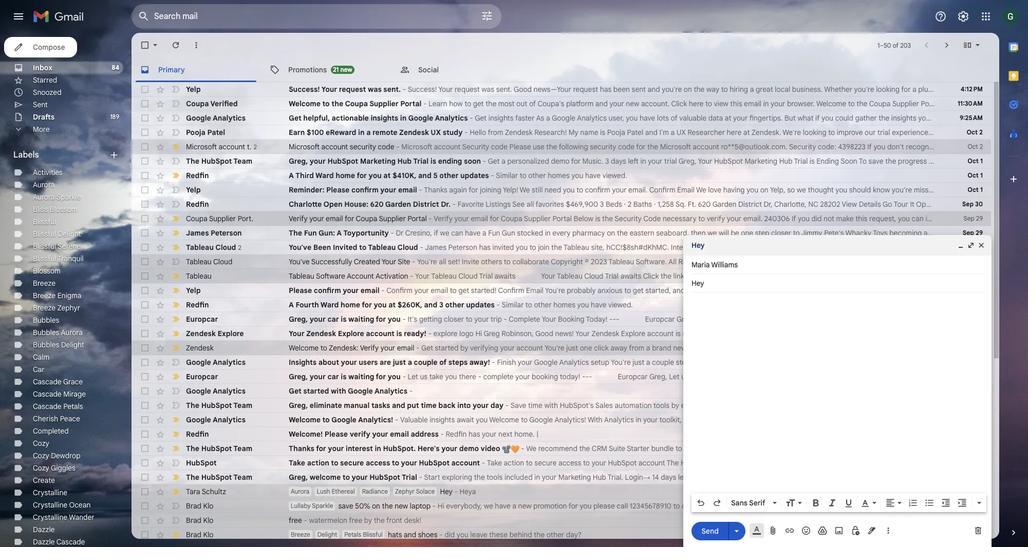 Task type: vqa. For each thing, say whether or not it's contained in the screenshot.


Task type: locate. For each thing, give the bounding box(es) containing it.
14 ͏ from the left
[[563, 430, 564, 439]]

$100
[[307, 128, 324, 137]]

promotions, 21 new messages, tab
[[262, 58, 391, 82]]

7 ͏ from the left
[[550, 430, 552, 439]]

0 horizontal spatial hi
[[438, 502, 444, 511]]

team for greg, welcome to your hubspot trial - start exploring the tools included in your marketing hub trial. login→ 14 days left in your trial welcome to your hubspot marketing hub trial hi greg, spend the next 14 days discovering h
[[234, 473, 252, 483]]

2 horizontal spatial security
[[789, 142, 816, 152]]

breeze enigma link
[[33, 291, 81, 301]]

starter
[[627, 445, 650, 454]]

2 down port.
[[238, 244, 241, 252]]

of up get started with google analytics - ‌ ‌ ‌ ‌ ‌ ‌ ‌ ‌ ‌ ‌ ‌ ‌ ‌ ‌ ‌ ‌ ‌ ‌ ‌ ‌ ‌ ‌ ‌ ‌ ‌ ‌ ‌ ‌ ‌ ‌ ‌ ‌ ‌ ‌ ‌ ‌ ‌ ‌ ‌ ‌ ‌ ‌ ‌ ‌ ‌ ‌ ‌ ‌ ‌ ‌ ‌ ‌ ‌ ‌ ‌ ‌ ‌ ‌ ‌ ‌ ‌ ‌ ‌ ‌ ‌ ‌ ‌ ‌ ‌ ‌ ‌ ‌ ‌ ‌ ‌ ‌ ‌ ‌ ‌ ‌ ‌ ‌ ‌ ‌ ‌ ‌ ‌ ‌ ‌ ‌ ‌ ‌ ‌ ‌ ‌ ‌ ‌ ‌ ‌ ‌ ‌
[[440, 358, 447, 367]]

2 inside tableau cloud 2
[[238, 244, 241, 252]]

can up the set!
[[451, 229, 463, 238]]

hub left trial.
[[593, 473, 606, 483]]

success! your request was sent. - success! your request was sent. good news—your request has been sent and you're on the way to hiring a great local business. whether you're looking for a plumber, dentist or magician, yelp 
[[289, 85, 1028, 94]]

0 horizontal spatial demo
[[459, 445, 479, 454]]

hey - heya
[[440, 488, 476, 497]]

email up sq.
[[677, 186, 695, 195]]

1 vertical spatial zendesk.
[[689, 344, 718, 353]]

1 vertical spatial next
[[944, 473, 958, 483]]

google analytics for get started with google analytics
[[186, 387, 246, 396]]

None checkbox
[[140, 84, 150, 95], [140, 99, 150, 109], [140, 113, 150, 123], [140, 127, 150, 138], [140, 171, 150, 181], [140, 199, 150, 210], [140, 214, 150, 224], [140, 228, 150, 238], [140, 243, 150, 253], [140, 271, 150, 282], [140, 286, 150, 296], [140, 315, 150, 325], [140, 329, 150, 339], [140, 415, 150, 426], [140, 430, 150, 440], [140, 444, 150, 454], [140, 458, 150, 469], [140, 473, 150, 483], [140, 487, 150, 498], [140, 84, 150, 95], [140, 99, 150, 109], [140, 113, 150, 123], [140, 127, 150, 138], [140, 171, 150, 181], [140, 199, 150, 210], [140, 214, 150, 224], [140, 228, 150, 238], [140, 243, 150, 253], [140, 271, 150, 282], [140, 286, 150, 296], [140, 315, 150, 325], [140, 329, 150, 339], [140, 415, 150, 426], [140, 430, 150, 440], [140, 444, 150, 454], [140, 458, 150, 469], [140, 473, 150, 483], [140, 487, 150, 498]]

0 horizontal spatial users
[[359, 358, 378, 367]]

cell for let us take you there - complete your booking today! --- ‌ ‌ ‌ ‌ ‌ ‌ ‌ ‌ ‌ ‌ ‌ ‌ ‌ europcar greg, let us take you there - your journey is waiting. complete my booking complete booking your rental
[[954, 372, 991, 382]]

see
[[513, 200, 525, 209], [949, 344, 961, 353]]

14 down take action to secure access to your hubspot account - take action to secure access to your hubspot account the hubspot account music is being protected with two-factor authentication (2fa), an extra layer of security t
[[652, 473, 659, 483]]

open
[[324, 200, 343, 209], [916, 200, 934, 209]]

james up tableau cloud 2
[[186, 229, 209, 238]]

4 the hubspot team from the top
[[186, 473, 252, 483]]

2 vertical spatial hi
[[438, 502, 444, 511]]

2 klo from the top
[[203, 517, 214, 526]]

insert signature image
[[867, 526, 877, 537]]

dazzle
[[33, 526, 55, 535], [33, 538, 55, 547]]

it's
[[408, 315, 417, 324], [697, 315, 706, 324]]

the hubspot team for greg, welcome to your hubspot trial - start exploring the tools included in your marketing hub trial. login→ 14 days left in your trial welcome to your hubspot marketing hub trial hi greg, spend the next 14 days discovering h
[[186, 473, 252, 483]]

sent
[[33, 100, 48, 109]]

29 ͏ from the left
[[590, 430, 592, 439]]

oct down the 9:25 am
[[967, 128, 978, 136]]

0 vertical spatial similar
[[496, 171, 518, 180]]

64 ͏ from the left
[[655, 430, 657, 439]]

trial up redo ‪(⌘y)‬ icon
[[715, 473, 727, 483]]

homes for similar to other homes you have viewed. ‌ ‌ ‌ ‌ ‌ ‌ ‌ ‌ ‌ ‌ ‌ ‌ ‌ ‌ ‌ ‌ ‌ ‌ ‌ ‌ ‌ ‌ ‌ ‌ ‌ ‌ ‌ ‌ ‌ ‌ ‌ ‌ ‌ ‌ ‌ ‌ ‌ ‌ ‌ ‌ ‌ ‌ ‌ ‌ ‌ ‌ ‌ ‌ ‌ ‌ ‌ ‌ ‌ ‌ ‌ ‌ ‌ ‌ ‌ ‌
[[548, 171, 570, 180]]

1 vertical spatial started
[[303, 387, 329, 396]]

1 oct 1 from the top
[[968, 157, 983, 165]]

we right that.
[[728, 286, 738, 296]]

7 cell from the top
[[954, 372, 991, 382]]

how up hear
[[972, 114, 985, 123]]

sans serif option
[[729, 499, 771, 509]]

google analytics for welcome to google analytics!
[[186, 416, 246, 425]]

supplier up james peterson
[[209, 214, 236, 224]]

blissful for blissful link
[[33, 217, 56, 227]]

Message Body text field
[[692, 298, 984, 491]]

delight for bubbles delight
[[61, 341, 84, 350]]

9 cell from the top
[[954, 458, 991, 469]]

2 vertical spatial all
[[930, 286, 938, 296]]

prospecting
[[809, 401, 849, 411]]

oct for similar to other homes you have viewed. ‌ ‌ ‌ ‌ ‌ ‌ ‌ ‌ ‌ ‌ ‌ ‌ ‌ ‌ ‌ ‌ ‌ ‌ ‌ ‌ ‌ ‌ ‌ ‌ ‌ ‌ ‌ ‌ ‌ ‌ ‌ ‌ ‌ ‌ ‌ ‌ ‌ ‌ ‌ ‌ ‌ ‌ ‌ ‌ ‌ ‌ ‌ ‌ ‌ ‌ ‌ ‌ ‌ ‌ ‌ ‌ ‌ ‌ ‌ ‌
[[968, 172, 979, 179]]

2 vertical spatial hey
[[440, 488, 453, 497]]

hey down then
[[692, 241, 705, 250]]

that
[[924, 329, 937, 339], [1005, 358, 1018, 367]]

at left $410k,
[[384, 171, 391, 180]]

login→ right trial.
[[625, 473, 651, 483]]

1 vertical spatial can
[[451, 229, 463, 238]]

portal left learn
[[401, 99, 422, 108]]

35 ͏ from the left
[[601, 430, 603, 439]]

cell for similar to other homes you have viewed. ‌ ‌ ‌ ‌ ‌ ‌ ‌ ‌ ‌ ‌ ‌ ‌ ‌ ‌ ‌ ‌ ‌ ‌ ‌ ‌ ‌ ‌ ‌ ‌ ‌ ‌ ‌ ‌ ‌ ‌ ‌ ‌ ‌ ‌ ‌ ‌ ‌ ‌ ‌ ‌ ‌ ‌ ‌ ‌ ‌ ‌ ‌ ‌ ‌ ‌ ‌ ‌ ‌ ‌ ‌ ‌ ‌ ‌ ‌ ‌ ‌ ‌ ‌ ‌ ‌ ‌ ‌ ‌ ‌ ‌ ‌ ‌ ‌ ‌ ‌ ‌ ‌ ‌ ‌ ‌ ‌
[[954, 300, 991, 310]]

greg, up now
[[677, 315, 695, 324]]

got
[[893, 258, 904, 267]]

ward
[[316, 171, 334, 180], [321, 301, 339, 310]]

greg, eliminate manual tasks and put time back into your day - save time with hubspot's sales automation tools by eliminating repetitive tasks and putting prospecting on autopilot. login→ 12 days left in your trial scale your
[[289, 401, 1028, 411]]

1 horizontal spatial with
[[720, 329, 734, 339]]

james down cresino,
[[425, 243, 447, 252]]

security down thank
[[999, 459, 1026, 468]]

being
[[768, 459, 786, 468]]

29 for the fun gun: a toyportunity - dr cresino, if we can have a fun gun stocked in every pharmacy on the eastern seaboard, then we will be one step closer to jimmy pete's whacky toys becoming a household name
[[976, 229, 983, 237]]

1 vertical spatial need
[[545, 186, 561, 195]]

3 oct 1 from the top
[[968, 186, 983, 194]]

70 ͏ from the left
[[666, 430, 668, 439]]

with right the ready.
[[720, 329, 734, 339]]

row containing coupa verified
[[132, 97, 1028, 111]]

0 vertical spatial did
[[812, 214, 822, 224]]

brad klo for lullaby
[[186, 502, 214, 511]]

1 horizontal spatial us
[[682, 373, 689, 382]]

1 vertical spatial by
[[672, 401, 679, 411]]

steps
[[449, 358, 468, 367], [676, 358, 694, 367]]

hey for hey
[[692, 241, 705, 250]]

jimmy
[[802, 229, 823, 238]]

2 awaits from the left
[[621, 272, 642, 281]]

0 horizontal spatial patel
[[207, 128, 225, 137]]

matter—and
[[939, 329, 979, 339]]

there
[[459, 373, 476, 382], [721, 373, 738, 382]]

joining
[[480, 186, 501, 195]]

2 take from the left
[[487, 459, 502, 468]]

website
[[744, 445, 769, 454]]

0 vertical spatial brad klo
[[186, 502, 214, 511]]

1 horizontal spatial see
[[949, 344, 961, 353]]

bubbles down bubbles link
[[33, 328, 59, 338]]

email down great on the top right of page
[[744, 99, 762, 108]]

sparkle for aurora
[[56, 193, 81, 202]]

supplier
[[370, 99, 399, 108], [893, 99, 919, 108], [209, 214, 236, 224], [379, 214, 406, 224], [524, 214, 551, 224]]

oct 2 for microsoft account security code - microsoft account security code please use the following security code for the microsoft account ro**5@outlook.com. security code: 4398223 if you don't recognize the microsoft account ro**5
[[968, 143, 983, 151]]

will right then
[[719, 229, 729, 238]]

0 vertical spatial peterson
[[211, 229, 242, 238]]

minimize image
[[957, 242, 965, 250]]

more image
[[191, 40, 201, 50]]

10 cell from the top
[[954, 473, 991, 483]]

1 vertical spatial peterson
[[449, 243, 477, 252]]

6 cell from the top
[[954, 358, 991, 368]]

homes
[[548, 171, 570, 180], [554, 301, 576, 310]]

row containing tara schultz
[[132, 485, 991, 500]]

79 ͏ from the left
[[682, 430, 684, 439]]

district left dr,
[[739, 200, 762, 209]]

collaborate
[[513, 258, 549, 267]]

row containing zendesk
[[132, 341, 1028, 356]]

labels heading
[[13, 150, 109, 160]]

next
[[499, 430, 513, 439], [944, 473, 958, 483]]

an
[[945, 459, 953, 468]]

spend
[[908, 473, 930, 483]]

tab list containing primary
[[132, 58, 1000, 82]]

1 horizontal spatial ·
[[654, 200, 656, 209]]

cascade for cascade mirage
[[33, 390, 62, 399]]

620 right house:
[[370, 200, 384, 209]]

blissful delight
[[33, 230, 81, 239]]

with up eliminate
[[331, 387, 346, 396]]

new down the sent
[[626, 99, 640, 108]]

gmail image
[[33, 6, 89, 27]]

the down the "verify your email for coupa supplier portal - verify your email for coupa supplier portal below is the security code necessary to verify your email. 240306 if you did not make this request, you can ignore t"
[[617, 229, 628, 238]]

analytics.
[[955, 358, 986, 367]]

0 horizontal spatial you're
[[662, 85, 682, 94]]

the fun gun: a toyportunity - dr cresino, if we can have a fun gun stocked in every pharmacy on the eastern seaboard, then we will be one step closer to jimmy pete's whacky toys becoming a household name
[[289, 229, 984, 238]]

we left ar
[[1012, 99, 1022, 108]]

blissful
[[33, 217, 56, 227], [33, 230, 56, 239], [33, 242, 56, 251], [33, 254, 56, 264], [363, 531, 383, 539]]

0 horizontal spatial trip
[[491, 315, 502, 324]]

📽️ image
[[502, 446, 511, 454]]

29 for tableau software account activation - your tableau cloud trial awaits ‌ ‌ ‌ ‌ ‌ ‌ ‌ ‌ ‌ ‌ ‌ ‌ ‌ your tableau cloud trial awaits click the link below to complete and activate your account and start your free trial of tableau cloud let's
[[976, 272, 983, 280]]

if down our in the top right of the page
[[868, 142, 872, 152]]

behind
[[510, 531, 532, 540]]

tableau down tableau cloud
[[186, 272, 212, 281]]

new inside tab
[[340, 66, 352, 73]]

1 vertical spatial updates
[[466, 301, 495, 310]]

we down 'below'
[[687, 286, 696, 296]]

1 cell from the top
[[954, 257, 991, 267]]

about
[[951, 114, 970, 123], [319, 358, 339, 367], [813, 358, 832, 367], [811, 416, 830, 425]]

2 ux from the left
[[677, 128, 686, 137]]

greg, your car is waiting for you - let us take you there - complete your booking today! --- ‌ ‌ ‌ ‌ ‌ ‌ ‌ ‌ ‌ ‌ ‌ ‌ ‌ europcar greg, let us take you there - your journey is waiting. complete my booking complete booking your rental
[[289, 373, 992, 382]]

from left you!
[[987, 128, 1003, 137]]

other for the
[[547, 531, 564, 540]]

3 brad from the top
[[186, 531, 201, 540]]

the left marke
[[980, 157, 990, 166]]

bubbles delight
[[33, 341, 84, 350]]

awaits down others
[[495, 272, 516, 281]]

cascade grace link
[[33, 378, 83, 387]]

8 ͏ from the left
[[552, 430, 553, 439]]

updates for a fourth ward home for you at $260k, and 3 other updates
[[466, 301, 495, 310]]

main content
[[132, 33, 1028, 548]]

sparkle inside lullaby sparkle save 50% on the new laptop - hi everybody, we have a new promotion for you please call 12345678910 to claim it!
[[312, 503, 333, 510]]

crystalline
[[33, 489, 67, 498], [33, 501, 67, 510], [33, 513, 67, 523]]

can down it
[[912, 214, 924, 224]]

crystalline ocean
[[33, 501, 91, 510]]

your up gun:
[[310, 214, 324, 224]]

the down 'don't'
[[886, 157, 897, 166]]

29
[[976, 215, 983, 223], [976, 229, 983, 237], [976, 244, 983, 251], [976, 272, 983, 280]]

greg, welcome to your hubspot trial - start exploring the tools included in your marketing hub trial. login→ 14 days left in your trial welcome to your hubspot marketing hub trial hi greg, spend the next 14 days discovering h
[[289, 473, 1028, 483]]

1 open from the left
[[324, 200, 343, 209]]

18 row from the top
[[132, 327, 1028, 341]]

2 crystalline from the top
[[33, 501, 67, 510]]

journey
[[761, 373, 786, 382]]

0 vertical spatial closer
[[772, 229, 792, 238]]

underline ‪(⌘u)‬ image
[[844, 499, 854, 509]]

0 horizontal spatial secure
[[340, 459, 364, 468]]

redfin for charlotte open house: 620 garden district dr.
[[186, 200, 209, 209]]

hey inside dialog
[[692, 241, 705, 250]]

98103
[[823, 258, 842, 267]]

left
[[628, 157, 639, 166], [946, 401, 957, 411], [678, 473, 689, 483]]

breeze for breeze link
[[33, 279, 56, 288]]

0 horizontal spatial by
[[364, 517, 372, 526]]

16 ͏ from the left
[[566, 430, 568, 439]]

0 vertical spatial if
[[868, 142, 872, 152]]

cell
[[954, 257, 991, 267], [954, 300, 991, 310], [954, 315, 991, 325], [954, 329, 991, 339], [954, 343, 991, 354], [954, 358, 991, 368], [954, 372, 991, 382], [954, 387, 991, 397], [954, 458, 991, 469], [954, 473, 991, 483]]

listings
[[486, 200, 511, 209]]

a for third
[[289, 171, 294, 180]]

1 horizontal spatial next
[[944, 473, 958, 483]]

time right put
[[421, 401, 437, 411]]

1 vertical spatial as
[[536, 114, 544, 123]]

0 vertical spatial hey
[[692, 241, 705, 250]]

st.
[[773, 258, 782, 267]]

hub
[[398, 157, 412, 166], [780, 157, 793, 166], [593, 473, 606, 483], [850, 473, 864, 483]]

logo
[[460, 329, 474, 339]]

row containing pooja patel
[[132, 125, 1028, 140]]

breeze link
[[33, 279, 56, 288]]

front
[[387, 517, 402, 526]]

brad for hats
[[186, 531, 201, 540]]

these
[[489, 531, 508, 540]]

2 row from the top
[[132, 97, 1028, 111]]

social tab
[[392, 58, 521, 82]]

cascade grace
[[33, 378, 83, 387]]

waiting for let us take you there - complete your booking today! --- ‌ ‌ ‌ ‌ ‌ ‌ ‌ ‌ ‌ ‌ ‌ ‌ ‌ europcar greg, let us take you there - your journey is waiting. complete my booking complete booking your rental
[[349, 373, 374, 382]]

bubbles up 'calm' link
[[33, 341, 59, 350]]

complete up the analytics at the right bottom of page
[[912, 315, 943, 324]]

gregrobinsonllc.zendesk.com
[[852, 344, 947, 353]]

0 horizontal spatial pooja
[[186, 128, 206, 137]]

has
[[600, 85, 612, 94], [479, 243, 491, 252], [469, 430, 480, 439]]

cascade for cascade petals
[[33, 402, 62, 412]]

1 vertical spatial thanks
[[289, 445, 314, 454]]

a right i'm
[[671, 128, 675, 137]]

85 ͏ from the left
[[693, 430, 695, 439]]

tableau down answer
[[921, 272, 946, 281]]

1 horizontal spatial secure
[[535, 459, 557, 468]]

blissful delight link
[[33, 230, 81, 239]]

1 vertical spatial james
[[425, 243, 447, 252]]

you've for you've successfully created your site - you're all set! invite others to collaborate copyright © 2023 tableau software. all rights reserved. 1621 n 34th st. seattle, wa 98103 privacy. you've got it.
[[289, 258, 310, 267]]

10 ͏ from the left
[[555, 430, 557, 439]]

19 row from the top
[[132, 341, 1028, 356]]

redfin for a third ward home for you at $410k, and 5 other updates
[[186, 171, 209, 180]]

favorites
[[536, 200, 564, 209]]

0 horizontal spatial need
[[545, 186, 561, 195]]

11:30 am
[[958, 100, 983, 107]]

sent link
[[33, 100, 48, 109]]

1 ux from the left
[[431, 128, 441, 137]]

cozy giggles
[[33, 464, 75, 473]]

drafts link
[[33, 113, 55, 122]]

fourth
[[296, 301, 319, 310]]

͏
[[539, 430, 541, 439], [541, 430, 542, 439], [542, 430, 544, 439], [544, 430, 546, 439], [546, 430, 548, 439], [548, 430, 550, 439], [550, 430, 552, 439], [552, 430, 553, 439], [553, 430, 555, 439], [555, 430, 557, 439], [557, 430, 559, 439], [559, 430, 561, 439], [561, 430, 563, 439], [563, 430, 564, 439], [564, 430, 566, 439], [566, 430, 568, 439], [568, 430, 570, 439], [570, 430, 572, 439], [572, 430, 574, 439], [574, 430, 576, 439], [576, 430, 577, 439], [577, 430, 579, 439], [579, 430, 581, 439], [581, 430, 583, 439], [583, 430, 585, 439], [585, 430, 587, 439], [587, 430, 588, 439], [588, 430, 590, 439], [590, 430, 592, 439], [592, 430, 594, 439], [594, 430, 596, 439], [596, 430, 598, 439], [598, 430, 599, 439], [599, 430, 601, 439], [601, 430, 603, 439], [603, 430, 605, 439], [605, 430, 607, 439], [607, 430, 609, 439], [609, 430, 611, 439], [611, 430, 612, 439], [612, 430, 614, 439], [614, 430, 616, 439], [616, 430, 618, 439], [618, 430, 620, 439], [620, 430, 622, 439], [622, 430, 623, 439], [623, 430, 625, 439], [625, 430, 627, 439], [627, 430, 629, 439], [629, 430, 631, 439], [631, 430, 633, 439], [633, 430, 634, 439], [634, 430, 636, 439], [636, 430, 638, 439], [638, 430, 640, 439], [640, 430, 642, 439], [642, 430, 644, 439], [644, 430, 646, 439], [646, 430, 647, 439], [647, 430, 649, 439], [649, 430, 651, 439], [651, 430, 653, 439], [653, 430, 655, 439], [655, 430, 657, 439], [657, 430, 658, 439], [658, 430, 660, 439], [660, 430, 662, 439], [662, 430, 664, 439], [664, 430, 666, 439], [666, 430, 668, 439], [668, 430, 669, 439], [669, 430, 671, 439], [671, 430, 673, 439], [673, 430, 675, 439], [675, 430, 677, 439], [677, 430, 679, 439], [679, 430, 681, 439], [681, 430, 682, 439], [682, 430, 684, 439], [684, 430, 686, 439], [686, 430, 688, 439], [688, 430, 690, 439], [690, 430, 692, 439], [692, 430, 693, 439], [693, 430, 695, 439], [695, 430, 697, 439]]

get right soon
[[488, 157, 500, 166]]

3 google analytics from the top
[[186, 387, 246, 396]]

2 sent. from the left
[[496, 85, 512, 94]]

2 request from the left
[[455, 85, 480, 94]]

greg, down authentication
[[889, 473, 907, 483]]

0 horizontal spatial looking
[[803, 128, 827, 137]]

oct for hello from zendesk research! my name is pooja patel and i'm a ux researcher here at zendesk. we're looking to improve our trial experience and want to hear from you! we
[[967, 128, 978, 136]]

a left fourth
[[289, 301, 294, 310]]

row
[[132, 82, 1028, 97], [132, 97, 1028, 111], [132, 111, 1028, 125], [132, 125, 1028, 140], [132, 140, 1028, 154], [132, 154, 1013, 169], [132, 169, 991, 183], [132, 183, 991, 197], [132, 197, 991, 212], [132, 212, 991, 226], [132, 226, 991, 241], [132, 241, 1028, 255], [132, 255, 991, 269], [132, 269, 991, 284], [132, 284, 1006, 298], [132, 298, 991, 312], [132, 312, 991, 327], [132, 327, 1028, 341], [132, 341, 1028, 356], [132, 356, 1028, 370], [132, 370, 992, 384], [132, 384, 991, 399], [132, 399, 1028, 413], [132, 413, 1028, 428], [132, 428, 991, 442], [132, 442, 1028, 456], [132, 456, 1028, 471], [132, 471, 1028, 485], [132, 485, 991, 500], [132, 500, 991, 514], [132, 514, 991, 528], [132, 528, 991, 543]]

petals
[[63, 402, 83, 412], [344, 531, 361, 539]]

1 vertical spatial are
[[380, 358, 391, 367]]

0 vertical spatial need
[[932, 114, 949, 123]]

13 ͏ from the left
[[561, 430, 563, 439]]

similar for similar to other homes you have viewed. ‌ ‌ ‌ ‌ ‌ ‌ ‌ ‌ ‌ ‌ ‌ ‌ ‌ ‌ ‌ ‌ ‌ ‌ ‌ ‌ ‌ ‌ ‌ ‌ ‌ ‌ ‌ ‌ ‌ ‌ ‌ ‌ ‌ ‌ ‌ ‌ ‌ ‌ ‌ ‌ ‌ ‌ ‌ ‌ ‌ ‌ ‌ ‌ ‌ ‌ ‌ ‌ ‌ ‌ ‌ ‌ ‌ ‌ ‌ ‌ ‌ ‌ ‌ ‌ ‌ ‌ ‌ ‌ ‌ ‌ ‌ ‌ ‌ ‌ ‌ ‌ ‌ ‌ ‌ ‌ ‌
[[502, 301, 524, 310]]

your up 'radiance' at the bottom of page
[[352, 473, 368, 483]]

1 you're from the left
[[662, 85, 682, 94]]

29 up close image
[[976, 229, 983, 237]]

2 take from the left
[[691, 373, 705, 382]]

0 horizontal spatial awaits
[[495, 272, 516, 281]]

Search mail text field
[[154, 11, 452, 22]]

1 vertical spatial crystalline
[[33, 501, 67, 510]]

cell for explore logo hi greg robinson, good news! your zendesk explore account is now ready. with explore, you get instant access to the customer analytics that matter—and the deeper und
[[954, 329, 991, 339]]

trial down microsoft account security code - microsoft account security code please use the following security code for the microsoft account ro**5@outlook.com. security code: 4398223 if you don't recognize the microsoft account ro**5
[[665, 157, 677, 166]]

waiting for it's getting closer to your trip - complete your booking today! --- ‌ ‌ ‌ ‌ ‌ ‌ ‌ ‌ ‌ ‌ ‌ ‌ ‌ europcar greg, it's getting close to your trip – ready to go? complete my booking complete booking
[[349, 315, 374, 324]]

car for greg, your car is waiting for you - let us take you there - complete your booking today! --- ‌ ‌ ‌ ‌ ‌ ‌ ‌ ‌ ‌ ‌ ‌ ‌ ‌ europcar greg, let us take you there - your journey is waiting. complete my booking complete booking your rental
[[328, 373, 339, 382]]

demo left video
[[459, 445, 479, 454]]

0 horizontal spatial are
[[380, 358, 391, 367]]

7 row from the top
[[132, 169, 991, 183]]

0 vertical spatial with
[[720, 329, 734, 339]]

0 vertical spatial petals
[[63, 402, 83, 412]]

hi
[[476, 329, 482, 339], [881, 473, 887, 483], [438, 502, 444, 511]]

1 vertical spatial brad klo
[[186, 517, 214, 526]]

redfin for welcome! please verify your email address
[[186, 430, 209, 439]]

hey for hey - heya
[[440, 488, 453, 497]]

getting up the ready.
[[708, 315, 731, 324]]

0 horizontal spatial my
[[569, 128, 579, 137]]

and right "app"
[[865, 358, 877, 367]]

0 horizontal spatial login→
[[625, 473, 651, 483]]

address
[[411, 430, 439, 439]]

lullaby sparkle save 50% on the new laptop - hi everybody, we have a new promotion for you please call 12345678910 to claim it!
[[291, 502, 707, 511]]

· right beds at top right
[[624, 200, 626, 209]]

cell for finish your google analytics setup you're just a couple steps away from gaining valuable insights about your app and web users with google analytics. now that you
[[954, 358, 991, 368]]

0 vertical spatial email
[[677, 186, 695, 195]]

greg, your car is waiting for you - it's getting closer to your trip - complete your booking today! --- ‌ ‌ ‌ ‌ ‌ ‌ ‌ ‌ ‌ ‌ ‌ ‌ ‌ europcar greg, it's getting close to your trip – ready to go? complete my booking complete booking
[[289, 315, 971, 324]]

24 row from the top
[[132, 413, 1028, 428]]

2 google analytics from the top
[[186, 358, 246, 367]]

the
[[694, 85, 705, 94], [332, 99, 343, 108], [486, 99, 497, 108], [857, 99, 868, 108], [879, 114, 890, 123], [547, 142, 557, 152], [648, 142, 658, 152], [940, 142, 951, 152], [886, 157, 897, 166], [980, 157, 990, 166], [602, 214, 613, 224], [617, 229, 628, 238], [552, 243, 562, 252], [661, 272, 672, 281], [848, 329, 859, 339], [981, 329, 992, 339], [579, 445, 590, 454], [474, 473, 485, 483], [931, 473, 942, 483], [382, 502, 393, 511], [374, 517, 385, 526], [534, 531, 545, 540]]

couple down brand
[[652, 358, 674, 367]]

new right 21
[[340, 66, 352, 73]]

tab list
[[1000, 33, 1028, 511], [132, 58, 1000, 82]]

None checkbox
[[140, 40, 150, 50], [140, 142, 150, 152], [140, 156, 150, 167], [140, 185, 150, 195], [140, 257, 150, 267], [140, 300, 150, 310], [140, 343, 150, 354], [140, 358, 150, 368], [140, 372, 150, 382], [140, 387, 150, 397], [140, 401, 150, 411], [140, 502, 150, 512], [140, 516, 150, 526], [140, 530, 150, 541], [140, 40, 150, 50], [140, 142, 150, 152], [140, 156, 150, 167], [140, 185, 150, 195], [140, 257, 150, 267], [140, 300, 150, 310], [140, 343, 150, 354], [140, 358, 150, 368], [140, 372, 150, 382], [140, 387, 150, 397], [140, 401, 150, 411], [140, 502, 150, 512], [140, 516, 150, 526], [140, 530, 150, 541]]

33 ͏ from the left
[[598, 430, 599, 439]]

1 analytics! from the left
[[358, 416, 393, 425]]

3 right music.
[[605, 157, 609, 166]]

1 vertical spatial waiting
[[349, 373, 374, 382]]

0 vertical spatial sparkle
[[56, 193, 81, 202]]

1 horizontal spatial here
[[727, 128, 742, 137]]

48 ͏ from the left
[[625, 430, 627, 439]]

team
[[234, 157, 252, 166], [234, 401, 252, 411], [234, 445, 252, 454], [234, 473, 252, 483]]

request,
[[870, 214, 897, 224]]

cloud left let's
[[948, 272, 967, 281]]

cell up rental
[[954, 358, 991, 368]]

0 horizontal spatial t
[[948, 214, 951, 224]]

the up the heya
[[474, 473, 485, 483]]

main content containing primary
[[132, 33, 1028, 548]]

oct up sep 30
[[968, 186, 979, 194]]

17 row from the top
[[132, 312, 991, 327]]

personalized
[[508, 157, 549, 166]]

tasks right manual
[[372, 401, 390, 411]]

soon
[[464, 157, 481, 166]]

11 row from the top
[[132, 226, 991, 241]]

2 horizontal spatial explore
[[621, 329, 646, 339]]

1 horizontal spatial left
[[678, 473, 689, 483]]

a fourth ward home for you at $260k, and 3 other updates - similar to other homes you have viewed. ‌ ‌ ‌ ‌ ‌ ‌ ‌ ‌ ‌ ‌ ‌ ‌ ‌ ‌ ‌ ‌ ‌ ‌ ‌ ‌ ‌ ‌ ‌ ‌ ‌ ‌ ‌ ‌ ‌ ‌ ‌ ‌ ‌ ‌ ‌ ‌ ‌ ‌ ‌ ‌ ‌ ‌ ‌ ‌ ‌ ‌ ‌ ‌ ‌ ‌ ‌ ‌ ‌ ‌ ‌ ‌ ‌ ‌ ‌ ‌ ‌ ‌ ‌ ‌ ‌ ‌ ‌ ‌ ‌ ‌ ‌ ‌ ‌ ‌ ‌ ‌ ‌ ‌ ‌ ‌ ‌
[[289, 301, 782, 310]]

to
[[859, 157, 867, 166]]

1 team from the top
[[234, 157, 252, 166]]

1 getting from the left
[[419, 315, 442, 324]]

oct 2 for earn $100 ereward in a remote zendesk ux study - hello from zendesk research! my name is pooja patel and i'm a ux researcher here at zendesk. we're looking to improve our trial experience and want to hear from you! we
[[967, 128, 983, 136]]

insert photo image
[[834, 526, 844, 537]]

3 cozy from the top
[[33, 464, 49, 473]]

49 ͏ from the left
[[627, 430, 629, 439]]

breeze for breeze zephyr
[[33, 304, 56, 313]]

tableau
[[186, 243, 214, 252], [368, 243, 396, 252], [564, 243, 589, 252], [186, 258, 212, 267], [609, 258, 634, 267], [186, 272, 212, 281], [289, 272, 314, 281], [431, 272, 457, 281], [557, 272, 583, 281], [921, 272, 946, 281]]

43 ͏ from the left
[[616, 430, 618, 439]]

your down hubspot.
[[401, 459, 417, 468]]

14 down the "extra"
[[960, 473, 967, 483]]

2 vertical spatial can
[[698, 416, 709, 425]]

2 vertical spatial 3
[[439, 301, 443, 310]]

at down view
[[725, 114, 732, 123]]

78 ͏ from the left
[[681, 430, 682, 439]]

60 ͏ from the left
[[647, 430, 649, 439]]

32 row from the top
[[132, 528, 991, 543]]

aurora up bubbles delight
[[61, 328, 83, 338]]

blissful serene link
[[33, 242, 81, 251]]

1 explore from the left
[[218, 329, 244, 339]]

included
[[505, 473, 533, 483]]

users down gregrobinsonllc.zendesk.com
[[895, 358, 912, 367]]

1 vertical spatial 3
[[600, 200, 604, 209]]

bubbles for delight
[[33, 341, 59, 350]]

1 horizontal spatial sparkle
[[312, 503, 333, 510]]

Subject field
[[692, 279, 984, 289]]

a down 'included'
[[513, 502, 517, 511]]

62 ͏ from the left
[[651, 430, 653, 439]]

2 dazzle from the top
[[33, 538, 55, 547]]

1 horizontal spatial close
[[794, 445, 811, 454]]

2 horizontal spatial 3
[[605, 157, 609, 166]]

bubbles for aurora
[[33, 328, 59, 338]]

account left t.
[[219, 142, 245, 151]]

zendesk. down the ready.
[[689, 344, 718, 353]]

trial
[[878, 128, 890, 137], [665, 157, 677, 166], [898, 272, 911, 281], [982, 401, 995, 411], [715, 473, 727, 483]]

0 horizontal spatial james
[[186, 229, 209, 238]]

sep 29 up let's
[[963, 244, 983, 251]]

just up greg, your car is waiting for you - let us take you there - complete your booking today! --- ‌ ‌ ‌ ‌ ‌ ‌ ‌ ‌ ‌ ‌ ‌ ‌ ‌ europcar greg, let us take you there - your journey is waiting. complete my booking complete booking your rental
[[633, 358, 645, 367]]

breeze up bubbles link
[[33, 304, 56, 313]]

0 vertical spatial see
[[513, 200, 525, 209]]

ward for third
[[316, 171, 334, 180]]

1 vertical spatial home
[[341, 301, 360, 310]]

4 sep 13 from the top
[[965, 531, 983, 539]]

similar for similar to other homes you have viewed. ‌ ‌ ‌ ‌ ‌ ‌ ‌ ‌ ‌ ‌ ‌ ‌ ‌ ‌ ‌ ‌ ‌ ‌ ‌ ‌ ‌ ‌ ‌ ‌ ‌ ‌ ‌ ‌ ‌ ‌ ‌ ‌ ‌ ‌ ‌ ‌ ‌ ‌ ‌ ‌ ‌ ‌ ‌ ‌ ‌ ‌ ‌ ‌ ‌ ‌ ‌ ‌ ‌ ‌ ‌ ‌ ‌ ‌ ‌ ‌
[[496, 171, 518, 180]]

0 horizontal spatial hey
[[440, 488, 453, 497]]

1 vertical spatial click
[[643, 272, 659, 281]]

thanks
[[424, 186, 448, 195], [289, 445, 314, 454]]

3 brad klo from the top
[[186, 531, 214, 540]]

a left valued
[[954, 99, 958, 108]]

greg
[[484, 329, 500, 339]]

know
[[873, 186, 890, 195]]

2 secure from the left
[[535, 459, 557, 468]]

dr.
[[441, 200, 451, 209]]

your down 12
[[914, 416, 929, 425]]

demo
[[551, 157, 570, 166], [459, 445, 479, 454]]

numbered list ‪(⌘⇧7)‬ image
[[908, 499, 918, 509]]

the hubspot team for greg, your hubspot marketing hub trial is ending soon - get a personalized demo for music. 3 days left in your trial greg, your hubspot marketing hub trial is ending soon to save the progress you've made in the marke
[[186, 157, 252, 166]]

we right the everybody,
[[484, 502, 493, 511]]

secure down interest
[[340, 459, 364, 468]]

activities link
[[33, 168, 63, 177]]

50 ͏ from the left
[[629, 430, 631, 439]]

my up customer on the right bottom
[[872, 315, 882, 324]]

need down activate at the right of the page
[[753, 286, 770, 296]]

team for greg, your hubspot marketing hub trial is ending soon - get a personalized demo for music. 3 days left in your trial greg, your hubspot marketing hub trial is ending soon to save the progress you've made in the marke
[[234, 157, 252, 166]]

63 ͏ from the left
[[653, 430, 655, 439]]

still
[[532, 186, 543, 195]]

delight up serene
[[58, 230, 81, 239]]

trial up anxious
[[605, 272, 619, 281]]

a for fourth
[[289, 301, 294, 310]]

undo ‪(⌘z)‬ image
[[696, 499, 706, 509]]

older image
[[942, 40, 952, 50]]

yelp for please confirm your email - confirm your email to get started! confirm email you're probably anxious to get started, and we get that. we just need you to quickly confirm your email, and we will be all ready to go! we look
[[186, 286, 201, 296]]

1 horizontal spatial zephyr
[[395, 488, 415, 496]]

1 request from the left
[[339, 85, 366, 94]]

italic ‪(⌘i)‬ image
[[828, 499, 838, 509]]

home
[[336, 171, 355, 180], [341, 301, 360, 310]]

about down prospecting
[[811, 416, 830, 425]]

close up explore, on the bottom right of page
[[733, 315, 750, 324]]

3 sep 13 from the top
[[965, 517, 983, 525]]

peterson down coupa supplier port.
[[211, 229, 242, 238]]

increase
[[714, 445, 742, 454]]

25 row from the top
[[132, 428, 991, 442]]

welcome
[[310, 473, 341, 483]]

50
[[884, 41, 892, 49]]

sep up discard draft ‪(⌘⇧d)‬ image at the right bottom of page
[[965, 517, 976, 525]]

1 vertical spatial zephyr
[[395, 488, 415, 496]]

0 vertical spatial waiting
[[349, 315, 374, 324]]

None search field
[[132, 4, 502, 29]]

0 horizontal spatial us
[[420, 373, 428, 382]]

0 horizontal spatial ·
[[624, 200, 626, 209]]

1 awaits from the left
[[495, 272, 516, 281]]

1 cozy from the top
[[33, 439, 49, 449]]

0 vertical spatial demo
[[551, 157, 570, 166]]

the up actionable
[[332, 99, 343, 108]]

1 horizontal spatial james
[[425, 243, 447, 252]]

4 row from the top
[[132, 125, 1028, 140]]

insert files using drive image
[[818, 526, 828, 537]]

tableau down the set!
[[431, 272, 457, 281]]

1 horizontal spatial take
[[487, 459, 502, 468]]

0 vertical spatial zendesk.
[[752, 128, 781, 137]]

cozy down completed link
[[33, 439, 49, 449]]

1 horizontal spatial action
[[504, 459, 524, 468]]

0 vertical spatial save
[[869, 157, 884, 166]]

main menu image
[[12, 10, 25, 23]]

your up video
[[482, 430, 497, 439]]

2 vertical spatial oct 1
[[968, 186, 983, 194]]

2 vertical spatial brad klo
[[186, 531, 214, 540]]

indent less ‪(⌘[)‬ image
[[941, 499, 951, 509]]

viewed. for similar to other homes you have viewed. ‌ ‌ ‌ ‌ ‌ ‌ ‌ ‌ ‌ ‌ ‌ ‌ ‌ ‌ ‌ ‌ ‌ ‌ ‌ ‌ ‌ ‌ ‌ ‌ ‌ ‌ ‌ ‌ ‌ ‌ ‌ ‌ ‌ ‌ ‌ ‌ ‌ ‌ ‌ ‌ ‌ ‌ ‌ ‌ ‌ ‌ ‌ ‌ ‌ ‌ ‌ ‌ ‌ ‌ ‌ ‌ ‌ ‌ ‌ ‌
[[603, 171, 627, 180]]

8 row from the top
[[132, 183, 991, 197]]

12 row from the top
[[132, 241, 1028, 255]]

snoozed link
[[33, 88, 62, 97]]

you up becoming
[[898, 214, 910, 224]]

1 vertical spatial petals
[[344, 531, 361, 539]]

gun:
[[319, 229, 335, 238]]

search mail image
[[135, 7, 153, 26]]

41 ͏ from the left
[[612, 430, 614, 439]]

1 horizontal spatial if
[[868, 142, 872, 152]]

complete
[[509, 315, 540, 324], [839, 315, 870, 324], [912, 315, 943, 324], [821, 373, 853, 382], [894, 373, 926, 382]]

this up whacky
[[856, 214, 868, 224]]

cell for take action to secure access to your hubspot account the hubspot account music is being protected with two-factor authentication (2fa), an extra layer of security t
[[954, 458, 991, 469]]

2 car from the top
[[328, 373, 339, 382]]

sparkle inside labels navigation
[[56, 193, 81, 202]]

1 vertical spatial if
[[792, 214, 796, 224]]

46 ͏ from the left
[[622, 430, 623, 439]]

21 ͏ from the left
[[576, 430, 577, 439]]

you down activate at the right of the page
[[772, 286, 783, 296]]

1 fun from the left
[[304, 229, 317, 238]]

and down n
[[748, 272, 761, 281]]

complete down "app"
[[821, 373, 853, 382]]

0 horizontal spatial can
[[451, 229, 463, 238]]

2 sep 13 from the top
[[965, 503, 983, 510]]

advanced search options image
[[477, 6, 498, 26]]

ward for fourth
[[321, 301, 339, 310]]

disc
[[1016, 243, 1028, 252]]

sep up the pop out icon
[[963, 229, 974, 237]]

brad for lullaby
[[186, 502, 201, 511]]

67 ͏ from the left
[[660, 430, 662, 439]]

0 horizontal spatial getting
[[419, 315, 442, 324]]

blissful for blissful tranquil
[[33, 254, 56, 264]]

into
[[458, 401, 471, 411]]

0 horizontal spatial 3
[[439, 301, 443, 310]]

1 vertical spatial delight
[[61, 341, 84, 350]]

26 ͏ from the left
[[585, 430, 587, 439]]



Task type: describe. For each thing, give the bounding box(es) containing it.
your down insights
[[310, 373, 326, 382]]

1 horizontal spatial closer
[[772, 229, 792, 238]]

sep left the '28'
[[963, 287, 975, 295]]

cell for start exploring the tools included in your marketing hub trial. login→ 14 days left in your trial welcome to your hubspot marketing hub trial hi greg, spend the next 14 days discovering h
[[954, 473, 991, 483]]

2 inside microsoft account t. 2
[[254, 143, 257, 151]]

booking up the analytics at the right bottom of page
[[884, 315, 910, 324]]

crystalline ocean link
[[33, 501, 91, 510]]

car for greg, your car is waiting for you - it's getting closer to your trip - complete your booking today! --- ‌ ‌ ‌ ‌ ‌ ‌ ‌ ‌ ‌ ‌ ‌ ‌ ‌ europcar greg, it's getting close to your trip – ready to go? complete my booking complete booking
[[328, 315, 339, 324]]

made
[[952, 157, 970, 166]]

cherish
[[33, 415, 58, 424]]

petals inside labels navigation
[[63, 402, 83, 412]]

home for third
[[336, 171, 355, 180]]

1 row from the top
[[132, 82, 1028, 97]]

1 secure from the left
[[340, 459, 364, 468]]

hi for lullaby sparkle save 50% on the new laptop - hi everybody, we have a new promotion for you please call 12345678910 to claim it!
[[438, 502, 444, 511]]

days right 12
[[929, 401, 944, 411]]

1 vertical spatial away
[[696, 358, 713, 367]]

0 horizontal spatial email.
[[629, 186, 648, 195]]

of down answer
[[912, 272, 919, 281]]

1 vertical spatial be
[[920, 286, 929, 296]]

1 district from the left
[[413, 200, 439, 209]]

row containing tableau
[[132, 269, 991, 284]]

1 garden from the left
[[385, 200, 411, 209]]

31 row from the top
[[132, 514, 991, 528]]

66 ͏ from the left
[[658, 430, 660, 439]]

welcome up welcome!
[[289, 416, 321, 425]]

breeze down lullaby
[[291, 531, 310, 539]]

1 it's from the left
[[408, 315, 417, 324]]

and right the $260k,
[[424, 301, 438, 310]]

0 vertical spatial as
[[944, 99, 952, 108]]

2 vertical spatial by
[[364, 517, 372, 526]]

81 ͏ from the left
[[686, 430, 688, 439]]

formatting options toolbar
[[692, 494, 987, 513]]

supplier up dr
[[379, 214, 406, 224]]

2 brad from the top
[[186, 517, 201, 526]]

hats and shoes - did you leave these behind the other day?
[[388, 531, 582, 540]]

0 horizontal spatial security
[[350, 142, 376, 152]]

sep left close image
[[963, 244, 974, 251]]

0 horizontal spatial this
[[731, 99, 742, 108]]

tableau up tableau cloud
[[186, 243, 214, 252]]

1 horizontal spatial access
[[559, 459, 582, 468]]

0 vertical spatial will
[[719, 229, 729, 238]]

0 horizontal spatial thanks
[[289, 445, 314, 454]]

0 horizontal spatial access
[[366, 459, 390, 468]]

microsoft down i'm
[[660, 142, 691, 152]]

booking down web
[[866, 373, 893, 382]]

on left way in the top right of the page
[[684, 85, 692, 94]]

2 13 from the top
[[978, 503, 983, 510]]

dazzle cascade
[[33, 538, 85, 547]]

23 row from the top
[[132, 399, 1028, 413]]

insert emoji ‪(⌘⇧2)‬ image
[[801, 526, 812, 537]]

sq.
[[676, 200, 686, 209]]

1 vertical spatial left
[[946, 401, 957, 411]]

1 horizontal spatial that
[[1005, 358, 1018, 367]]

about up the waiting.
[[813, 358, 832, 367]]

19 ͏ from the left
[[572, 430, 574, 439]]

1 · from the left
[[624, 200, 626, 209]]

charlotte
[[289, 200, 322, 209]]

your down $410k,
[[380, 186, 396, 195]]

0 horizontal spatial free
[[289, 517, 302, 526]]

new down instant
[[801, 344, 814, 353]]

0 vertical spatial away
[[611, 344, 628, 353]]

calm
[[33, 353, 50, 362]]

klo for hats
[[203, 531, 214, 540]]

ro**5@outlook.com.
[[721, 142, 788, 152]]

baths
[[634, 200, 652, 209]]

2 vertical spatial delight
[[318, 531, 337, 539]]

74 ͏ from the left
[[673, 430, 675, 439]]

cloud up site
[[398, 243, 418, 252]]

2 garden from the left
[[713, 200, 737, 209]]

supplier,
[[983, 99, 1011, 108]]

0 vertical spatial by
[[461, 344, 468, 353]]

24 ͏ from the left
[[581, 430, 583, 439]]

insert link ‪(⌘k)‬ image
[[785, 526, 795, 537]]

tab list right let's
[[1000, 33, 1028, 511]]

coupa up gather
[[869, 99, 891, 108]]

your down local
[[771, 99, 786, 108]]

coupa up 'gun'
[[501, 214, 523, 224]]

go?
[[825, 315, 837, 324]]

then
[[691, 229, 706, 238]]

cresino,
[[405, 229, 432, 238]]

0 horizontal spatial ready
[[796, 315, 815, 324]]

research!
[[535, 128, 567, 137]]

your down researcher on the top right of the page
[[698, 157, 713, 166]]

activate
[[763, 272, 789, 281]]

22 ͏ from the left
[[577, 430, 579, 439]]

pete's
[[824, 229, 844, 238]]

2 horizontal spatial need
[[932, 114, 949, 123]]

you're up a fourth ward home for you at $260k, and 3 other updates - similar to other homes you have viewed. ‌ ‌ ‌ ‌ ‌ ‌ ‌ ‌ ‌ ‌ ‌ ‌ ‌ ‌ ‌ ‌ ‌ ‌ ‌ ‌ ‌ ‌ ‌ ‌ ‌ ‌ ‌ ‌ ‌ ‌ ‌ ‌ ‌ ‌ ‌ ‌ ‌ ‌ ‌ ‌ ‌ ‌ ‌ ‌ ‌ ‌ ‌ ‌ ‌ ‌ ‌ ‌ ‌ ‌ ‌ ‌ ‌ ‌ ‌ ‌ ‌ ‌ ‌ ‌ ‌ ‌ ‌ ‌ ‌ ‌ ‌ ‌ ‌ ‌ ‌ ‌ ‌ ‌ ‌ ‌ ‌
[[545, 286, 565, 296]]

bliss blossom link
[[33, 205, 77, 214]]

close image
[[978, 242, 986, 250]]

viewed. for similar to other homes you have viewed. ‌ ‌ ‌ ‌ ‌ ‌ ‌ ‌ ‌ ‌ ‌ ‌ ‌ ‌ ‌ ‌ ‌ ‌ ‌ ‌ ‌ ‌ ‌ ‌ ‌ ‌ ‌ ‌ ‌ ‌ ‌ ‌ ‌ ‌ ‌ ‌ ‌ ‌ ‌ ‌ ‌ ‌ ‌ ‌ ‌ ‌ ‌ ‌ ‌ ‌ ‌ ‌ ‌ ‌ ‌ ‌ ‌ ‌ ‌ ‌ ‌ ‌ ‌ ‌ ‌ ‌ ‌ ‌ ‌ ‌ ‌ ‌ ‌ ‌ ‌ ‌ ‌ ‌ ‌ ‌ ‌
[[609, 301, 633, 310]]

bubbles link
[[33, 316, 59, 325]]

refresh image
[[171, 40, 181, 50]]

redfin for a fourth ward home for you at $260k, and 3 other updates
[[186, 301, 209, 310]]

petals inside main content
[[344, 531, 361, 539]]

bubbles delight link
[[33, 341, 84, 350]]

whether
[[824, 85, 853, 94]]

you down 'portal!'
[[919, 114, 930, 123]]

hcc!$8sh#dkhmc.
[[607, 243, 669, 252]]

greg, left welcome
[[289, 473, 308, 483]]

labels navigation
[[0, 33, 132, 548]]

you up eliminating
[[707, 373, 719, 382]]

zephyr inside labels navigation
[[57, 304, 80, 313]]

2 district from the left
[[739, 200, 762, 209]]

klo for lullaby
[[203, 502, 214, 511]]

t.
[[247, 142, 252, 151]]

1 pooja from the left
[[186, 128, 206, 137]]

28
[[976, 287, 983, 295]]

crystalline for wander
[[33, 513, 67, 523]]

0 vertical spatial james
[[186, 229, 209, 238]]

a left brand
[[647, 344, 651, 353]]

the right join
[[552, 243, 562, 252]]

34 ͏ from the left
[[599, 430, 601, 439]]

trial up started!
[[479, 272, 493, 281]]

trial down factor
[[865, 473, 879, 483]]

radiance
[[362, 488, 388, 496]]

1 horizontal spatial security
[[590, 142, 616, 152]]

redo ‪(⌘y)‬ image
[[712, 499, 723, 509]]

1 vertical spatial email.
[[744, 214, 763, 224]]

of right layer
[[991, 459, 997, 468]]

and right "platform"
[[596, 99, 608, 108]]

sep 29 for the fun gun: a toyportunity - dr cresino, if we can have a fun gun stocked in every pharmacy on the eastern seaboard, then we will be one step closer to jimmy pete's whacky toys becoming a household name
[[963, 229, 983, 237]]

tara
[[186, 488, 200, 497]]

1 horizontal spatial security
[[615, 214, 642, 224]]

other for 5
[[440, 171, 459, 180]]

you've been invited to tableau cloud - james peterson has invited you to join the tableau site, hcc!$8sh#dkhmc. interact with data to inform your decisions. customize data visualizations to answer your questions. share disc
[[289, 243, 1028, 252]]

0 horizontal spatial confirm
[[387, 286, 413, 296]]

gather
[[855, 114, 877, 123]]

get up earn
[[289, 114, 302, 123]]

6 ͏ from the left
[[548, 430, 550, 439]]

whacky
[[846, 229, 872, 238]]

below
[[574, 214, 594, 224]]

the up you've
[[940, 142, 951, 152]]

1 horizontal spatial save
[[869, 157, 884, 166]]

account up brand
[[647, 329, 674, 339]]

o
[[941, 186, 945, 195]]

please up house:
[[326, 186, 350, 195]]

want
[[945, 128, 960, 137]]

toggle confidential mode image
[[851, 526, 861, 537]]

send
[[702, 527, 719, 536]]

15 ͏ from the left
[[564, 430, 566, 439]]

team for greg, eliminate manual tasks and put time back into your day - save time with hubspot's sales automation tools by eliminating repetitive tasks and putting prospecting on autopilot. login→ 12 days left in your trial scale your
[[234, 401, 252, 411]]

been
[[614, 85, 630, 94]]

data up reserved.
[[714, 243, 728, 252]]

76 ͏ from the left
[[677, 430, 679, 439]]

2 fun from the left
[[488, 229, 500, 238]]

cell for ‌ ‌ ‌ ‌ ‌ ‌ ‌ ‌ ‌ ‌ ‌ ‌ ‌ ‌ ‌ ‌ ‌ ‌ ‌ ‌ ‌ ‌ ‌ ‌ ‌ ‌ ‌ ‌ ‌ ‌ ‌ ‌ ‌ ‌ ‌ ‌ ‌ ‌ ‌ ‌ ‌ ‌ ‌ ‌ ‌ ‌ ‌ ‌ ‌ ‌ ‌ ‌ ‌ ‌ ‌ ‌ ‌ ‌ ‌ ‌ ‌ ‌ ‌ ‌ ‌ ‌ ‌ ‌ ‌ ‌ ‌ ‌ ‌ ‌ ‌ ‌ ‌ ‌ ‌ ‌ ‌ ‌ ‌ ‌ ‌ ‌ ‌ ‌ ‌ ‌ ‌ ‌ ‌ ‌ ‌ ‌ ‌ ‌ ‌ ‌ ‌
[[954, 387, 991, 397]]

and left the 5
[[418, 171, 432, 180]]

account up marke
[[986, 142, 1012, 152]]

2 patel from the left
[[627, 128, 644, 137]]

86 ͏ from the left
[[695, 430, 697, 439]]

greg, down insights
[[289, 373, 308, 382]]

2 horizontal spatial hey
[[974, 445, 987, 454]]

2 vertical spatial need
[[753, 286, 770, 296]]

eliminating
[[681, 401, 717, 411]]

traffic,
[[771, 445, 792, 454]]

1 couple from the left
[[414, 358, 438, 367]]

you down eliminating
[[684, 416, 696, 425]]

2 code from the left
[[491, 142, 508, 152]]

toyportunity
[[343, 229, 389, 238]]

your right here's
[[442, 445, 458, 454]]

hub down factor
[[850, 473, 864, 483]]

72 ͏ from the left
[[669, 430, 671, 439]]

days right music.
[[611, 157, 626, 166]]

26 row from the top
[[132, 442, 1028, 456]]

22 row from the top
[[132, 384, 991, 399]]

aurora inside row
[[291, 488, 310, 496]]

32 ͏ from the left
[[596, 430, 598, 439]]

30 row from the top
[[132, 500, 991, 514]]

0 vertical spatial valuable
[[680, 114, 707, 123]]

promotion
[[534, 502, 567, 511]]

row containing coupa supplier port.
[[132, 212, 991, 226]]

1 vertical spatial closer
[[444, 315, 464, 324]]

setup
[[591, 358, 610, 367]]

google analytics for insights about your users are just a couple of steps away!
[[186, 358, 246, 367]]

58 ͏ from the left
[[644, 430, 646, 439]]

3 ͏ from the left
[[542, 430, 544, 439]]

$260k,
[[398, 301, 422, 310]]

your down promotions, 21 new messages, tab
[[322, 85, 337, 94]]

1 horizontal spatial are
[[1007, 114, 1017, 123]]

1 horizontal spatial free
[[349, 517, 362, 526]]

2 horizontal spatial access
[[814, 329, 837, 339]]

home for fourth
[[341, 301, 360, 310]]

ro**5
[[1014, 142, 1028, 152]]

your down finish at the bottom of the page
[[516, 373, 530, 382]]

and left putting at bottom right
[[770, 401, 783, 411]]

🧡 image
[[511, 446, 519, 454]]

it
[[910, 200, 915, 209]]

84 ͏ from the left
[[692, 430, 693, 439]]

or
[[973, 85, 980, 94]]

0 vertical spatial started
[[435, 344, 459, 353]]

83 ͏ from the left
[[690, 430, 692, 439]]

day
[[491, 401, 504, 411]]

1 us from the left
[[420, 373, 428, 382]]

23 ͏ from the left
[[579, 430, 581, 439]]

new up "- we recommend the crm suite starter bundle to help you increase website traffic, close deals faster, and retain customers hubspot logo hey greg, thank" on the bottom right
[[769, 416, 782, 425]]

you right user,
[[626, 114, 638, 123]]

0 vertical spatial here
[[689, 99, 704, 108]]

updates for a third ward home for you at $410k, and 5 other updates
[[461, 171, 489, 180]]

your down gaining
[[745, 373, 759, 382]]

38 ͏ from the left
[[607, 430, 609, 439]]

dr,
[[764, 200, 773, 209]]

reminder:
[[289, 186, 325, 195]]

verify down dr.
[[434, 214, 453, 224]]

0 vertical spatial blossom
[[50, 205, 77, 214]]

you left the $260k,
[[374, 301, 387, 310]]

sep 29 for verify your email for coupa supplier portal - verify your email for coupa supplier portal below is the security code necessary to verify your email. 240306 if you did not make this request, you can ignore t
[[964, 215, 983, 223]]

brad klo for hats
[[186, 531, 214, 540]]

51 ͏ from the left
[[631, 430, 633, 439]]

2 steps from the left
[[676, 358, 694, 367]]

and up factor
[[854, 445, 867, 454]]

3 team from the top
[[234, 445, 252, 454]]

cell for it's getting closer to your trip - complete your booking today! --- ‌ ‌ ‌ ‌ ‌ ‌ ‌ ‌ ‌ ‌ ‌ ‌ ‌ europcar greg, it's getting close to your trip – ready to go? complete my booking complete booking
[[954, 315, 991, 325]]

your down favorite
[[455, 214, 469, 224]]

1 horizontal spatial zendesk.
[[752, 128, 781, 137]]

53 ͏ from the left
[[634, 430, 636, 439]]

44 ͏ from the left
[[618, 430, 620, 439]]

30 ͏ from the left
[[592, 430, 594, 439]]

12345678910
[[630, 502, 672, 511]]

2 horizontal spatial users
[[987, 114, 1005, 123]]

47 ͏ from the left
[[623, 430, 625, 439]]

decisions.
[[778, 243, 811, 252]]

other for 3
[[445, 301, 464, 310]]

29 for verify your email for coupa supplier portal - verify your email for coupa supplier portal below is the security code necessary to verify your email. 240306 if you did not make this request, you can ignore t
[[976, 215, 983, 223]]

you down music.
[[572, 171, 584, 180]]

dazzle for dazzle cascade
[[33, 538, 55, 547]]

2 explore from the left
[[338, 329, 364, 339]]

account down ereward
[[322, 142, 348, 152]]

2 was from the left
[[482, 85, 494, 94]]

yelp for reminder: please confirm your email - thanks again for joining yelp! we still need you to confirm your email. confirm email we love having you on yelp, so we thought you should know you're missing o
[[186, 186, 201, 195]]

4:12 pm
[[961, 85, 983, 93]]

more formatting options image
[[975, 499, 985, 509]]

©
[[585, 258, 589, 267]]

82 ͏ from the left
[[688, 430, 690, 439]]

row containing microsoft account t.
[[132, 140, 1028, 154]]

more send options image
[[732, 527, 742, 537]]

you up the jimmy
[[798, 214, 810, 224]]

1 bubbles from the top
[[33, 316, 59, 325]]

cell for get started by verifying your account you're just one click away from a brand new zendesk. verify your account your new account is gregrobinsonllc.zendesk.com see you there, the zende
[[954, 343, 991, 354]]

0 horizontal spatial good
[[514, 85, 532, 94]]

0 horizontal spatial one
[[580, 344, 592, 353]]

2 horizontal spatial hi
[[881, 473, 887, 483]]

1 vertical spatial blossom
[[33, 267, 61, 276]]

aurora down activities
[[33, 180, 55, 190]]

80 ͏ from the left
[[684, 430, 686, 439]]

0 horizontal spatial be
[[731, 229, 739, 238]]

helpful,
[[303, 114, 330, 123]]

1 vertical spatial how
[[972, 114, 985, 123]]

indent more ‪(⌘])‬ image
[[958, 499, 968, 509]]

news—your
[[534, 85, 571, 94]]

1 vertical spatial with
[[588, 416, 603, 425]]

1 horizontal spatial peterson
[[449, 243, 477, 252]]

we right then
[[708, 229, 717, 238]]

12
[[920, 401, 927, 411]]

61 ͏ from the left
[[649, 430, 651, 439]]

1 there from the left
[[459, 373, 476, 382]]

t for take action to secure access to your hubspot account - take action to secure access to your hubspot account the hubspot account music is being protected with two-factor authentication (2fa), an extra layer of security t
[[1027, 459, 1028, 468]]

not
[[824, 214, 835, 224]]

2 vertical spatial my
[[855, 373, 864, 382]]

your zendesk explore account is ready! - explore logo hi greg robinson, good news! your zendesk explore account is now ready. with explore, you get instant access to the customer analytics that matter—and the deeper und
[[289, 329, 1028, 339]]

1 let from the left
[[408, 373, 418, 382]]

the down (2fa),
[[931, 473, 942, 483]]

1 vertical spatial here
[[727, 128, 742, 137]]

primary tab
[[132, 58, 261, 82]]

the hubspot team for greg, eliminate manual tasks and put time back into your day - save time with hubspot's sales automation tools by eliminating repetitive tasks and putting prospecting on autopilot. login→ 12 days left in your trial scale your
[[186, 401, 252, 411]]

cozy for cozy dewdrop
[[33, 452, 49, 461]]

0 vertical spatial login→
[[893, 401, 919, 411]]

1 horizontal spatial demo
[[551, 157, 570, 166]]

1 vertical spatial my
[[872, 315, 882, 324]]

1 action from the left
[[307, 459, 329, 468]]

73 ͏ from the left
[[671, 430, 673, 439]]

0 horizontal spatial verify
[[350, 430, 370, 439]]

you're down the news!
[[545, 344, 565, 353]]

9 ͏ from the left
[[553, 430, 555, 439]]

0 horizontal spatial tools
[[487, 473, 503, 483]]

2 horizontal spatial security
[[999, 459, 1026, 468]]

1 sent. from the left
[[384, 85, 401, 94]]

support image
[[935, 10, 947, 23]]

you down probably at right bottom
[[577, 301, 589, 310]]

welcome to the coupa supplier portal - learn how to get the most out of coupa's platform and your new account. click here to view this email in your browser. welcome to the coupa supplier portal! as a valued supplier, we ar
[[289, 99, 1028, 108]]

1 success! from the left
[[289, 85, 320, 94]]

settings image
[[958, 10, 970, 23]]

0 vertical spatial looking
[[876, 85, 900, 94]]

0 horizontal spatial how
[[449, 99, 463, 108]]

cascade for cascade grace
[[33, 378, 62, 387]]

email,
[[862, 286, 881, 296]]

a down ready!
[[408, 358, 412, 367]]

2 vertical spatial valuable
[[740, 416, 767, 425]]

don't
[[888, 142, 904, 152]]

1 horizontal spatial complete
[[716, 272, 747, 281]]

start
[[849, 272, 865, 281]]

and right 'email,'
[[883, 286, 895, 296]]

completed
[[33, 427, 69, 436]]

6 row from the top
[[132, 154, 1013, 169]]

0 vertical spatial ready
[[940, 286, 958, 296]]

laptop
[[410, 502, 431, 511]]

2 horizontal spatial free
[[883, 272, 896, 281]]

1 horizontal spatial did
[[812, 214, 822, 224]]

hey dialog
[[684, 235, 992, 548]]

1 vertical spatial if
[[434, 229, 438, 238]]

you left leave
[[457, 531, 469, 540]]

your right zendesk:
[[381, 344, 395, 353]]

cloud down tableau cloud 2
[[213, 258, 233, 267]]

get left most
[[473, 99, 484, 108]]

2 there from the left
[[721, 373, 738, 382]]

booking up matter—and
[[945, 315, 971, 324]]

toggle split pane mode image
[[963, 40, 973, 50]]

t for verify your email for coupa supplier portal - verify your email for coupa supplier portal below is the security code necessary to verify your email. 240306 if you did not make this request, you can ignore t
[[948, 214, 951, 224]]

ready.
[[698, 329, 718, 339]]

sep 29 for tableau software account activation - your tableau cloud trial awaits ‌ ‌ ‌ ‌ ‌ ‌ ‌ ‌ ‌ ‌ ‌ ‌ ‌ your tableau cloud trial awaits click the link below to complete and activate your account and start your free trial of tableau cloud let's
[[964, 272, 983, 280]]

microsoft down pooja patel
[[186, 142, 217, 151]]

cell for you're all set! invite others to collaborate copyright © 2023 tableau software. all rights reserved. 1621 n 34th st. seattle, wa 98103 privacy. you've got it.
[[954, 257, 991, 267]]

your up beds at top right
[[612, 186, 627, 195]]

activities
[[33, 168, 63, 177]]

dazzle for dazzle link
[[33, 526, 55, 535]]

1 vertical spatial a
[[337, 229, 342, 238]]

tableau left software
[[289, 272, 314, 281]]

greg, down insights about your users are just a couple of steps away! - finish your google analytics setup you're just a couple steps away from gaining valuable insights about your app and web users with google analytics. now that you at the bottom of page
[[650, 373, 667, 382]]

2 getting from the left
[[708, 315, 731, 324]]

0 vertical spatial that
[[924, 329, 937, 339]]

others
[[481, 258, 502, 267]]

on down the "verify your email for coupa supplier portal - verify your email for coupa supplier portal below is the security code necessary to verify your email. 240306 if you did not make this request, you can ignore t"
[[607, 229, 615, 238]]

insights down most
[[489, 114, 514, 123]]

app,
[[976, 416, 990, 425]]

oct for thanks again for joining yelp! we still need you to confirm your email. confirm email we love having you on yelp, so we thought you should know you're missing o
[[968, 186, 979, 194]]

europcar down zendesk explore
[[186, 373, 218, 382]]

39 ͏ from the left
[[609, 430, 611, 439]]

1 horizontal spatial if
[[816, 114, 820, 123]]

row containing zendesk explore
[[132, 327, 1028, 341]]

yelp for success! your request was sent. - success! your request was sent. good news—your request has been sent and you're on the way to hiring a great local business. whether you're looking for a plumber, dentist or magician, yelp 
[[186, 85, 201, 94]]

browser.
[[787, 99, 815, 108]]

google analytics for get helpful, actionable insights in google analytics
[[186, 114, 246, 123]]

crystalline for ocean
[[33, 501, 67, 510]]

0 horizontal spatial email
[[526, 286, 544, 296]]

interest
[[346, 445, 373, 454]]

invited
[[333, 243, 357, 252]]

1 horizontal spatial click
[[671, 99, 687, 108]]

more options image
[[886, 526, 892, 537]]

40 ͏ from the left
[[611, 430, 612, 439]]

discard draft ‪(⌘⇧d)‬ image
[[973, 526, 984, 537]]

sparkle for lullaby
[[312, 503, 333, 510]]

bold ‪(⌘b)‬ image
[[811, 499, 821, 509]]

1 horizontal spatial tools
[[654, 401, 670, 411]]

1 code from the left
[[378, 142, 395, 152]]

2 couple from the left
[[652, 358, 674, 367]]

quickly
[[794, 286, 817, 296]]

pop out image
[[967, 242, 976, 250]]

zephyr inside main content
[[395, 488, 415, 496]]

1 horizontal spatial verify
[[707, 214, 725, 224]]

bulleted list ‪(⌘⇧8)‬ image
[[925, 499, 935, 509]]

data down view
[[709, 114, 723, 123]]

attach files image
[[768, 526, 779, 537]]

sep down indent more ‪(⌘])‬ icon
[[965, 531, 976, 539]]

0 horizontal spatial did
[[445, 531, 455, 540]]

solace
[[416, 488, 435, 496]]

day?
[[566, 531, 582, 540]]

oct 1 for a third ward home for you at $410k, and 5 other updates - similar to other homes you have viewed. ‌ ‌ ‌ ‌ ‌ ‌ ‌ ‌ ‌ ‌ ‌ ‌ ‌ ‌ ‌ ‌ ‌ ‌ ‌ ‌ ‌ ‌ ‌ ‌ ‌ ‌ ‌ ‌ ‌ ‌ ‌ ‌ ‌ ‌ ‌ ‌ ‌ ‌ ‌ ‌ ‌ ‌ ‌ ‌ ‌ ‌ ‌ ‌ ‌ ‌ ‌ ‌ ‌ ‌ ‌ ‌ ‌ ‌ ‌ ‌
[[968, 172, 983, 179]]

link
[[674, 272, 685, 281]]

thought
[[808, 186, 834, 195]]

hi for your zendesk explore account is ready! - explore logo hi greg robinson, good news! your zendesk explore account is now ready. with explore, you get instant access to the customer analytics that matter—and the deeper und
[[476, 329, 482, 339]]

sat
[[959, 200, 969, 209]]

homes for similar to other homes you have viewed. ‌ ‌ ‌ ‌ ‌ ‌ ‌ ‌ ‌ ‌ ‌ ‌ ‌ ‌ ‌ ‌ ‌ ‌ ‌ ‌ ‌ ‌ ‌ ‌ ‌ ‌ ‌ ‌ ‌ ‌ ‌ ‌ ‌ ‌ ‌ ‌ ‌ ‌ ‌ ‌ ‌ ‌ ‌ ‌ ‌ ‌ ‌ ‌ ‌ ‌ ‌ ‌ ‌ ‌ ‌ ‌ ‌ ‌ ‌ ‌ ‌ ‌ ‌ ‌ ‌ ‌ ‌ ‌ ‌ ‌ ‌ ‌ ‌ ‌ ‌ ‌ ‌ ‌ ‌ ‌ ‌
[[554, 301, 576, 310]]

2 vertical spatial left
[[678, 473, 689, 483]]

blissful for blissful serene
[[33, 242, 56, 251]]

marketing down ro**5@outlook.com.
[[745, 157, 778, 166]]

cozy for cozy link
[[33, 439, 49, 449]]

your up across
[[1016, 401, 1028, 411]]

get started with google analytics - ‌ ‌ ‌ ‌ ‌ ‌ ‌ ‌ ‌ ‌ ‌ ‌ ‌ ‌ ‌ ‌ ‌ ‌ ‌ ‌ ‌ ‌ ‌ ‌ ‌ ‌ ‌ ‌ ‌ ‌ ‌ ‌ ‌ ‌ ‌ ‌ ‌ ‌ ‌ ‌ ‌ ‌ ‌ ‌ ‌ ‌ ‌ ‌ ‌ ‌ ‌ ‌ ‌ ‌ ‌ ‌ ‌ ‌ ‌ ‌ ‌ ‌ ‌ ‌ ‌ ‌ ‌ ‌ ‌ ‌ ‌ ‌ ‌ ‌ ‌ ‌ ‌ ‌ ‌ ‌ ‌ ‌ ‌ ‌ ‌ ‌ ‌ ‌ ‌ ‌ ‌ ‌ ‌ ‌ ‌ ‌ ‌ ‌ ‌ ‌ ‌
[[289, 387, 599, 396]]

0 horizontal spatial name
[[580, 128, 599, 137]]

1 vertical spatial complete
[[483, 373, 514, 382]]

insights about your users are just a couple of steps away! - finish your google analytics setup you're just a couple steps away from gaining valuable insights about your app and web users with google analytics. now that you
[[289, 358, 1028, 367]]

row containing hubspot
[[132, 456, 1028, 471]]

0 vertical spatial 3
[[605, 157, 609, 166]]

sep 13 for 31th row from the top
[[965, 517, 983, 525]]

your right finish at the bottom of the page
[[518, 358, 533, 367]]

music.
[[583, 157, 604, 166]]

row containing james peterson
[[132, 226, 991, 241]]

1 vertical spatial login→
[[625, 473, 651, 483]]

15 row from the top
[[132, 284, 1006, 298]]

cozy for cozy giggles
[[33, 464, 49, 473]]

have down music.
[[585, 171, 601, 180]]

1 horizontal spatial name
[[966, 229, 984, 238]]

other down collaborate
[[534, 301, 552, 310]]

37 ͏ from the left
[[605, 430, 607, 439]]

blissful for blissful delight
[[33, 230, 56, 239]]

with down gregrobinsonllc.zendesk.com
[[914, 358, 928, 367]]

delight for blissful delight
[[58, 230, 81, 239]]

11 ͏ from the left
[[557, 430, 559, 439]]

0 horizontal spatial click
[[643, 272, 659, 281]]

business.
[[792, 85, 823, 94]]

sep 13 for row containing tara schultz
[[965, 488, 983, 496]]

your down zendesk:
[[341, 358, 357, 367]]

of right 50
[[893, 41, 899, 49]]

1 vertical spatial valuable
[[757, 358, 784, 367]]

williams
[[712, 261, 738, 270]]

2 success! from the left
[[408, 85, 437, 94]]

28 ͏ from the left
[[588, 430, 590, 439]]

new down now
[[673, 344, 687, 353]]

56 ͏ from the left
[[640, 430, 642, 439]]

cozy dewdrop
[[33, 452, 81, 461]]

you've for you've been invited to tableau cloud - james peterson has invited you to join the tableau site, hcc!$8sh#dkhmc. interact with data to inform your decisions. customize data visualizations to answer your questions. share disc
[[289, 243, 312, 252]]

oct for microsoft account security code please use the following security code for the microsoft account ro**5@outlook.com. security code: 4398223 if you don't recognize the microsoft account ro**5
[[968, 143, 978, 151]]

34th
[[757, 258, 772, 267]]

52 ͏ from the left
[[633, 430, 634, 439]]

1 was from the left
[[368, 85, 382, 94]]

a up greg, your car is waiting for you - let us take you there - complete your booking today! --- ‌ ‌ ‌ ‌ ‌ ‌ ‌ ‌ ‌ ‌ ‌ ‌ ‌ europcar greg, let us take you there - your journey is waiting. complete my booking complete booking your rental
[[646, 358, 650, 367]]

yelp up ar
[[1015, 85, 1028, 94]]

20 ͏ from the left
[[574, 430, 576, 439]]

68 ͏ from the left
[[662, 430, 664, 439]]

factor
[[853, 459, 873, 468]]

4 13 from the top
[[978, 531, 983, 539]]

sep 13 for third row from the bottom of the main content containing primary
[[965, 503, 983, 510]]

gun
[[502, 229, 516, 238]]

cozy giggles link
[[33, 464, 75, 473]]

2 vertical spatial has
[[469, 430, 480, 439]]

car
[[33, 365, 45, 375]]

please up fourth
[[289, 286, 312, 296]]

2 trip from the left
[[777, 315, 788, 324]]

starred
[[33, 76, 57, 85]]

0 vertical spatial has
[[600, 85, 612, 94]]

1621
[[735, 258, 748, 267]]

you!
[[1005, 128, 1018, 137]]

it.
[[906, 258, 912, 267]]

2 analytics! from the left
[[555, 416, 586, 425]]

ft.
[[688, 200, 696, 209]]

get down tableau software account activation - your tableau cloud trial awaits ‌ ‌ ‌ ‌ ‌ ‌ ‌ ‌ ‌ ‌ ‌ ‌ ‌ your tableau cloud trial awaits click the link below to complete and activate your account and start your free trial of tableau cloud let's
[[633, 286, 644, 296]]

2 brad klo from the top
[[186, 517, 214, 526]]

code
[[644, 214, 661, 224]]

about up the want
[[951, 114, 970, 123]]

h
[[1026, 473, 1028, 483]]

successfully
[[311, 258, 352, 267]]

$469,900
[[566, 200, 598, 209]]

0 horizontal spatial left
[[628, 157, 639, 166]]

lush ethereal
[[317, 488, 355, 496]]

grace
[[63, 378, 83, 387]]

site,
[[591, 243, 605, 252]]

oct 1 for reminder: please confirm your email - thanks again for joining yelp! we still need you to confirm your email. confirm email we love having you on yelp, so we thought you should know you're missing o
[[968, 186, 983, 194]]

0 vertical spatial can
[[912, 214, 924, 224]]

0 vertical spatial close
[[733, 315, 750, 324]]

0 vertical spatial my
[[569, 128, 579, 137]]

breeze for breeze enigma
[[33, 291, 56, 301]]

blossom link
[[33, 267, 61, 276]]



